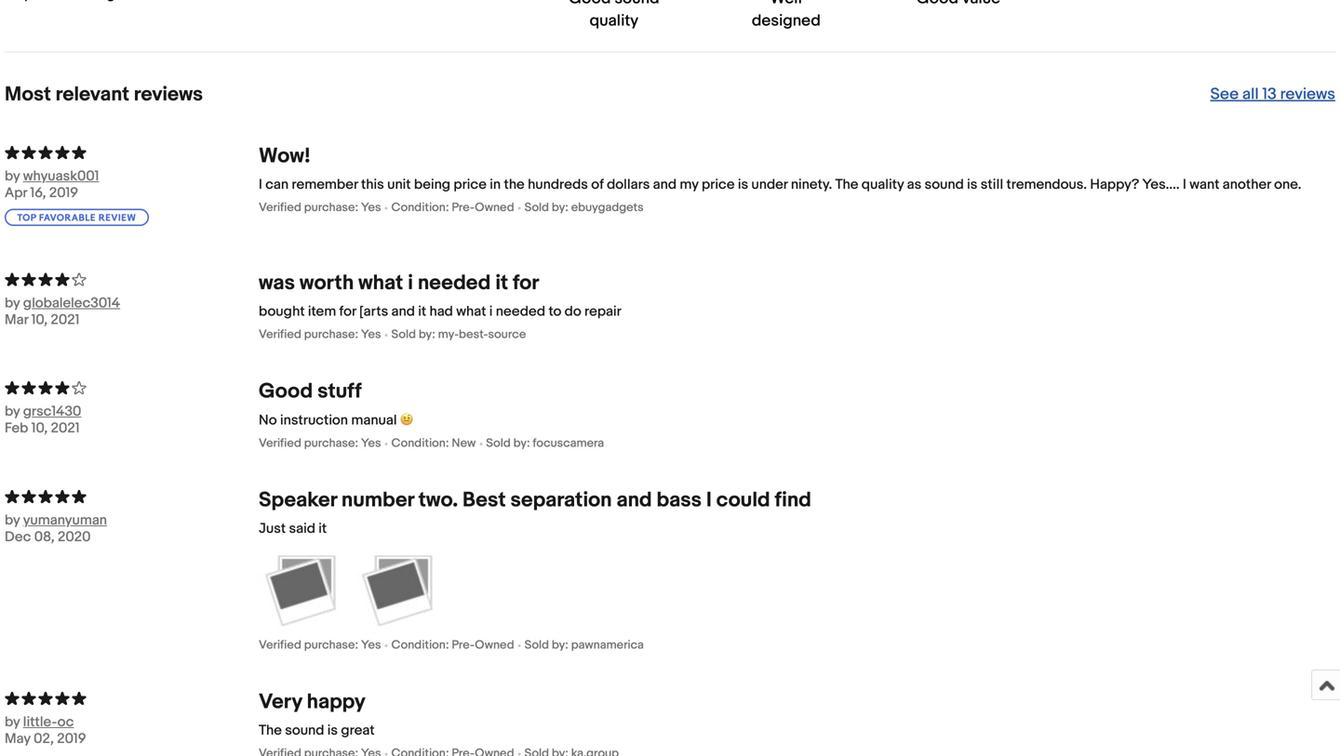 Task type: vqa. For each thing, say whether or not it's contained in the screenshot.
IXALAN
no



Task type: locate. For each thing, give the bounding box(es) containing it.
item
[[308, 304, 336, 320]]

3 verified purchase: yes from the top
[[259, 437, 381, 451]]

2019 up favorable
[[49, 185, 78, 202]]

16,
[[30, 185, 46, 202]]

good inside good stuff no instruction manual 🤨
[[259, 379, 313, 405]]

2 vertical spatial sound
[[285, 723, 324, 740]]

0 horizontal spatial good
[[259, 379, 313, 405]]

no
[[259, 412, 277, 429]]

whyuask001
[[23, 168, 99, 185]]

sold
[[525, 201, 549, 215], [392, 328, 416, 342], [486, 437, 511, 451], [525, 639, 549, 653]]

sold left my- on the left
[[392, 328, 416, 342]]

0 vertical spatial sound
[[615, 0, 660, 8]]

i up the sold by: my-best-source
[[408, 271, 413, 296]]

2 owned from the top
[[475, 639, 514, 653]]

by left 08,
[[5, 513, 20, 529]]

1 vertical spatial the
[[259, 723, 282, 740]]

2 horizontal spatial it
[[496, 271, 508, 296]]

1 horizontal spatial good
[[569, 0, 611, 8]]

percents of reviewers think of this product as image for was worth what i needed it for
[[5, 271, 259, 288]]

2 10, from the top
[[31, 420, 48, 437]]

1 horizontal spatial what
[[456, 304, 486, 320]]

0 horizontal spatial sound
[[285, 723, 324, 740]]

is left great on the left of the page
[[328, 723, 338, 740]]

all
[[1243, 85, 1259, 104]]

1 horizontal spatial it
[[418, 304, 426, 320]]

yes
[[361, 201, 381, 215], [361, 328, 381, 342], [361, 437, 381, 451], [361, 639, 381, 653]]

by: for my-
[[419, 328, 435, 342]]

0 vertical spatial condition: pre-owned
[[392, 201, 514, 215]]

and left my
[[653, 176, 677, 193]]

1 horizontal spatial price
[[702, 176, 735, 193]]

is inside very happy the sound is great
[[328, 723, 338, 740]]

price left in
[[454, 176, 487, 193]]

2021 inside by globalelec3014 mar 10, 2021
[[51, 312, 80, 329]]

good sound quality
[[569, 0, 660, 31]]

sold right new
[[486, 437, 511, 451]]

by inside the by whyuask001 apr 16, 2019
[[5, 168, 20, 185]]

it inside the speaker number two. best separation and bass  i could find just said it
[[319, 521, 327, 538]]

5 by from the top
[[5, 715, 20, 731]]

1 price from the left
[[454, 176, 487, 193]]

verified purchase: yes down item
[[259, 328, 381, 342]]

4 percents of reviewers think of this product as image from the top
[[5, 488, 259, 505]]

2 2021 from the top
[[51, 420, 80, 437]]

by: left my- on the left
[[419, 328, 435, 342]]

by inside by little-oc may 02, 2019
[[5, 715, 20, 731]]

new
[[452, 437, 476, 451]]

very
[[259, 690, 302, 715]]

the
[[836, 176, 859, 193], [259, 723, 282, 740]]

1 vertical spatial i
[[489, 304, 493, 320]]

yes for instruction
[[361, 437, 381, 451]]

yumanyuman link
[[23, 513, 153, 529]]

purchase: down "remember"
[[304, 201, 358, 215]]

2 percents of reviewers think of this product as image from the top
[[5, 271, 259, 288]]

5 percents of reviewers think of this product as image from the top
[[5, 690, 259, 707]]

02,
[[34, 731, 54, 748]]

by left 'grsc1430'
[[5, 404, 20, 420]]

0 vertical spatial i
[[408, 271, 413, 296]]

percents of reviewers think of this product as image for wow!
[[5, 144, 259, 161]]

sold left pawnamerica
[[525, 639, 549, 653]]

0 horizontal spatial is
[[328, 723, 338, 740]]

owned for sold by: ebuygadgets
[[475, 201, 514, 215]]

2 condition: pre-owned from the top
[[392, 639, 514, 653]]

1 horizontal spatial the
[[836, 176, 859, 193]]

what up [arts
[[359, 271, 403, 296]]

0 vertical spatial the
[[836, 176, 859, 193]]

the inside very happy the sound is great
[[259, 723, 282, 740]]

1 horizontal spatial i
[[706, 488, 712, 513]]

good inside 'good sound quality'
[[569, 0, 611, 8]]

purchase: down instruction
[[304, 437, 358, 451]]

yes down this
[[361, 201, 381, 215]]

yes down review image 2 of 2-1
[[361, 639, 381, 653]]

is left still
[[967, 176, 978, 193]]

4 verified from the top
[[259, 639, 302, 653]]

verified down bought
[[259, 328, 302, 342]]

needed up had
[[418, 271, 491, 296]]

review image 2 of 2-1 image
[[356, 545, 445, 634]]

condition:
[[392, 201, 449, 215], [392, 437, 449, 451], [392, 639, 449, 653]]

1 vertical spatial condition: pre-owned
[[392, 639, 514, 653]]

needed up the source
[[496, 304, 546, 320]]

was
[[259, 271, 295, 296]]

percents of reviewers think of this product as image up yumanyuman link on the bottom of page
[[5, 488, 259, 505]]

i right bass
[[706, 488, 712, 513]]

reviews right relevant in the top left of the page
[[134, 82, 203, 107]]

2021 for good stuff
[[51, 420, 80, 437]]

remember
[[292, 176, 358, 193]]

what up best-
[[456, 304, 486, 320]]

what
[[359, 271, 403, 296], [456, 304, 486, 320]]

1 vertical spatial owned
[[475, 639, 514, 653]]

0 horizontal spatial i
[[408, 271, 413, 296]]

is
[[738, 176, 749, 193], [967, 176, 978, 193], [328, 723, 338, 740]]

as
[[907, 176, 922, 193]]

reviews right "13" on the right of the page
[[1281, 85, 1336, 104]]

under
[[752, 176, 788, 193]]

yes....
[[1143, 176, 1180, 193]]

just
[[259, 521, 286, 538]]

verified purchase: yes down instruction
[[259, 437, 381, 451]]

separation
[[511, 488, 612, 513]]

2 pre- from the top
[[452, 639, 475, 653]]

sound
[[615, 0, 660, 8], [925, 176, 964, 193], [285, 723, 324, 740]]

sold by: focuscamera
[[486, 437, 604, 451]]

it for needed
[[418, 304, 426, 320]]

1 horizontal spatial sound
[[615, 0, 660, 8]]

still
[[981, 176, 1004, 193]]

purchase: down item
[[304, 328, 358, 342]]

condition: pre-owned for sold by: pawnamerica
[[392, 639, 514, 653]]

0 horizontal spatial for
[[339, 304, 356, 320]]

2021 right feb
[[51, 420, 80, 437]]

1 vertical spatial needed
[[496, 304, 546, 320]]

1 horizontal spatial and
[[617, 488, 652, 513]]

1 condition: from the top
[[392, 201, 449, 215]]

1 vertical spatial what
[[456, 304, 486, 320]]

pre-
[[452, 201, 475, 215], [452, 639, 475, 653]]

grsc1430 link
[[23, 404, 153, 420]]

happy?
[[1091, 176, 1140, 193]]

1 vertical spatial condition:
[[392, 437, 449, 451]]

2 price from the left
[[702, 176, 735, 193]]

sold down hundreds
[[525, 201, 549, 215]]

1 10, from the top
[[31, 312, 48, 329]]

percents of reviewers think of this product as image up 'grsc1430' link
[[5, 379, 259, 396]]

1 purchase: from the top
[[304, 201, 358, 215]]

see all 13 reviews link
[[1211, 85, 1336, 104]]

0 horizontal spatial the
[[259, 723, 282, 740]]

2020
[[58, 529, 91, 546]]

1 vertical spatial quality
[[862, 176, 904, 193]]

could
[[717, 488, 770, 513]]

yes down manual
[[361, 437, 381, 451]]

3 percents of reviewers think of this product as image from the top
[[5, 379, 259, 396]]

for right item
[[339, 304, 356, 320]]

1 verified from the top
[[259, 201, 302, 215]]

3 by from the top
[[5, 404, 20, 420]]

review image 1 of 2-0 image
[[259, 545, 348, 634]]

verified down no
[[259, 437, 302, 451]]

by: left pawnamerica
[[552, 639, 569, 653]]

to
[[549, 304, 562, 320]]

repair
[[585, 304, 622, 320]]

condition: down review image 2 of 2-1
[[392, 639, 449, 653]]

10, inside by globalelec3014 mar 10, 2021
[[31, 312, 48, 329]]

1 condition: pre-owned from the top
[[392, 201, 514, 215]]

10,
[[31, 312, 48, 329], [31, 420, 48, 437]]

2 verified purchase: yes from the top
[[259, 328, 381, 342]]

1 vertical spatial 10,
[[31, 420, 48, 437]]

by for was
[[5, 295, 20, 312]]

2019
[[49, 185, 78, 202], [57, 731, 86, 748]]

2019 inside by little-oc may 02, 2019
[[57, 731, 86, 748]]

find
[[775, 488, 812, 513]]

i
[[408, 271, 413, 296], [489, 304, 493, 320]]

2 vertical spatial and
[[617, 488, 652, 513]]

1 horizontal spatial reviews
[[1281, 85, 1336, 104]]

condition: pre-owned down being
[[392, 201, 514, 215]]

the down very at the left
[[259, 723, 282, 740]]

2 verified from the top
[[259, 328, 302, 342]]

verified purchase: yes for was
[[259, 328, 381, 342]]

quality
[[590, 11, 639, 31], [862, 176, 904, 193]]

0 vertical spatial good
[[569, 0, 611, 8]]

yes for remember
[[361, 201, 381, 215]]

13
[[1263, 85, 1277, 104]]

1 percents of reviewers think of this product as image from the top
[[5, 144, 259, 161]]

by inside by yumanyuman dec 08, 2020
[[5, 513, 20, 529]]

number
[[341, 488, 414, 513]]

owned left the sold by: pawnamerica
[[475, 639, 514, 653]]

by: left focuscamera
[[514, 437, 530, 451]]

0 vertical spatial pre-
[[452, 201, 475, 215]]

1 by from the top
[[5, 168, 20, 185]]

verified
[[259, 201, 302, 215], [259, 328, 302, 342], [259, 437, 302, 451], [259, 639, 302, 653]]

0 horizontal spatial needed
[[418, 271, 491, 296]]

1 horizontal spatial for
[[513, 271, 539, 296]]

needed
[[418, 271, 491, 296], [496, 304, 546, 320]]

best-
[[459, 328, 488, 342]]

the inside wow! i can remember this unit being price in the hundreds of dollars and my price is under ninety. the quality as sound is still tremendous. happy? yes.... i want another one.
[[836, 176, 859, 193]]

1 vertical spatial good
[[259, 379, 313, 405]]

1 vertical spatial 2021
[[51, 420, 80, 437]]

by left 16,
[[5, 168, 20, 185]]

2 condition: from the top
[[392, 437, 449, 451]]

0 vertical spatial and
[[653, 176, 677, 193]]

review
[[99, 212, 136, 224]]

percents of reviewers think of this product as image for very happy
[[5, 690, 259, 707]]

is left the under on the top right of the page
[[738, 176, 749, 193]]

verified purchase: yes down "remember"
[[259, 201, 381, 215]]

and right [arts
[[392, 304, 415, 320]]

by left the little-
[[5, 715, 20, 731]]

condition: down the 🤨
[[392, 437, 449, 451]]

by little-oc may 02, 2019
[[5, 715, 86, 748]]

1 horizontal spatial quality
[[862, 176, 904, 193]]

1 pre- from the top
[[452, 201, 475, 215]]

my-
[[438, 328, 459, 342]]

2 by from the top
[[5, 295, 20, 312]]

by: down hundreds
[[552, 201, 569, 215]]

1 2021 from the top
[[51, 312, 80, 329]]

speaker
[[259, 488, 337, 513]]

0 horizontal spatial reviews
[[134, 82, 203, 107]]

0 vertical spatial condition:
[[392, 201, 449, 215]]

i left "want" in the right top of the page
[[1183, 176, 1187, 193]]

by for very
[[5, 715, 20, 731]]

2 yes from the top
[[361, 328, 381, 342]]

10, right mar
[[31, 312, 48, 329]]

mar
[[5, 312, 28, 329]]

good for stuff
[[259, 379, 313, 405]]

and left bass
[[617, 488, 652, 513]]

sound inside wow! i can remember this unit being price in the hundreds of dollars and my price is under ninety. the quality as sound is still tremendous. happy? yes.... i want another one.
[[925, 176, 964, 193]]

price right my
[[702, 176, 735, 193]]

by globalelec3014 mar 10, 2021
[[5, 295, 120, 329]]

by left globalelec3014
[[5, 295, 20, 312]]

2 vertical spatial condition:
[[392, 639, 449, 653]]

0 horizontal spatial quality
[[590, 11, 639, 31]]

condition: for wow!
[[392, 201, 449, 215]]

1 vertical spatial 2019
[[57, 731, 86, 748]]

for
[[513, 271, 539, 296], [339, 304, 356, 320]]

0 horizontal spatial what
[[359, 271, 403, 296]]

i up the source
[[489, 304, 493, 320]]

for up the source
[[513, 271, 539, 296]]

1 vertical spatial and
[[392, 304, 415, 320]]

0 vertical spatial 2021
[[51, 312, 80, 329]]

1 vertical spatial pre-
[[452, 639, 475, 653]]

percents of reviewers think of this product as image
[[5, 144, 259, 161], [5, 271, 259, 288], [5, 379, 259, 396], [5, 488, 259, 505], [5, 690, 259, 707]]

3 yes from the top
[[361, 437, 381, 451]]

1 vertical spatial it
[[418, 304, 426, 320]]

sold for sold by: pawnamerica
[[525, 639, 549, 653]]

0 horizontal spatial price
[[454, 176, 487, 193]]

owned down in
[[475, 201, 514, 215]]

0 horizontal spatial and
[[392, 304, 415, 320]]

1 verified purchase: yes from the top
[[259, 201, 381, 215]]

i left the can
[[259, 176, 262, 193]]

2019 right 02,
[[57, 731, 86, 748]]

2 horizontal spatial and
[[653, 176, 677, 193]]

by inside by globalelec3014 mar 10, 2021
[[5, 295, 20, 312]]

0 vertical spatial owned
[[475, 201, 514, 215]]

by inside by grsc1430 feb 10, 2021
[[5, 404, 20, 420]]

4 by from the top
[[5, 513, 20, 529]]

yes down [arts
[[361, 328, 381, 342]]

0 vertical spatial it
[[496, 271, 508, 296]]

want
[[1190, 176, 1220, 193]]

0 vertical spatial quality
[[590, 11, 639, 31]]

08,
[[34, 529, 55, 546]]

it up the source
[[496, 271, 508, 296]]

price
[[454, 176, 487, 193], [702, 176, 735, 193]]

1 yes from the top
[[361, 201, 381, 215]]

condition: pre-owned down review image 2 of 2-1
[[392, 639, 514, 653]]

tremendous.
[[1007, 176, 1087, 193]]

the right 'ninety.'
[[836, 176, 859, 193]]

purchase: up happy
[[304, 639, 358, 653]]

0 vertical spatial 2019
[[49, 185, 78, 202]]

verified down the can
[[259, 201, 302, 215]]

can
[[266, 176, 289, 193]]

3 purchase: from the top
[[304, 437, 358, 451]]

3 verified from the top
[[259, 437, 302, 451]]

verified purchase: yes down review image 1 of 2-0
[[259, 639, 381, 653]]

purchase:
[[304, 201, 358, 215], [304, 328, 358, 342], [304, 437, 358, 451], [304, 639, 358, 653]]

10, inside by grsc1430 feb 10, 2021
[[31, 420, 48, 437]]

i
[[259, 176, 262, 193], [1183, 176, 1187, 193], [706, 488, 712, 513]]

condition: down being
[[392, 201, 449, 215]]

1 horizontal spatial needed
[[496, 304, 546, 320]]

good
[[569, 0, 611, 8], [259, 379, 313, 405]]

1 vertical spatial for
[[339, 304, 356, 320]]

purchase: for good
[[304, 437, 358, 451]]

2 vertical spatial it
[[319, 521, 327, 538]]

by
[[5, 168, 20, 185], [5, 295, 20, 312], [5, 404, 20, 420], [5, 513, 20, 529], [5, 715, 20, 731]]

it right said
[[319, 521, 327, 538]]

2 purchase: from the top
[[304, 328, 358, 342]]

1 owned from the top
[[475, 201, 514, 215]]

percents of reviewers think of this product as image up the globalelec3014 'link'
[[5, 271, 259, 288]]

0 horizontal spatial it
[[319, 521, 327, 538]]

it for separation
[[319, 521, 327, 538]]

apr
[[5, 185, 27, 202]]

verified up very at the left
[[259, 639, 302, 653]]

percents of reviewers think of this product as image up 'whyuask001' link
[[5, 144, 259, 161]]

purchase: for wow!
[[304, 201, 358, 215]]

2021 right mar
[[51, 312, 80, 329]]

percents of reviewers think of this product as image up little-oc link
[[5, 690, 259, 707]]

0 vertical spatial 10,
[[31, 312, 48, 329]]

best
[[463, 488, 506, 513]]

2 horizontal spatial sound
[[925, 176, 964, 193]]

it left had
[[418, 304, 426, 320]]

2021 inside by grsc1430 feb 10, 2021
[[51, 420, 80, 437]]

1 vertical spatial sound
[[925, 176, 964, 193]]

do
[[565, 304, 582, 320]]

condition: pre-owned
[[392, 201, 514, 215], [392, 639, 514, 653]]

and
[[653, 176, 677, 193], [392, 304, 415, 320], [617, 488, 652, 513]]

1 horizontal spatial is
[[738, 176, 749, 193]]

4 yes from the top
[[361, 639, 381, 653]]

by: for pawnamerica
[[552, 639, 569, 653]]

another
[[1223, 176, 1272, 193]]

10, right feb
[[31, 420, 48, 437]]

well designed
[[752, 0, 821, 31]]



Task type: describe. For each thing, give the bounding box(es) containing it.
good stuff no instruction manual 🤨
[[259, 379, 413, 429]]

manual
[[351, 412, 397, 429]]

wow!
[[259, 144, 311, 169]]

and inside the speaker number two. best separation and bass  i could find just said it
[[617, 488, 652, 513]]

was worth what i needed it for bought item for [arts and it had what i needed to do repair
[[259, 271, 622, 320]]

said
[[289, 521, 316, 538]]

3 condition: from the top
[[392, 639, 449, 653]]

2019 inside the by whyuask001 apr 16, 2019
[[49, 185, 78, 202]]

stuff
[[318, 379, 362, 405]]

little-
[[23, 715, 57, 731]]

worth
[[300, 271, 354, 296]]

by yumanyuman dec 08, 2020
[[5, 513, 107, 546]]

sold by: ebuygadgets
[[525, 201, 644, 215]]

by for good
[[5, 404, 20, 420]]

speaker number two. best separation and bass  i could find just said it
[[259, 488, 812, 538]]

sound inside 'good sound quality'
[[615, 0, 660, 8]]

my
[[680, 176, 699, 193]]

0 vertical spatial needed
[[418, 271, 491, 296]]

quality inside 'good sound quality'
[[590, 11, 639, 31]]

most relevant reviews
[[5, 82, 203, 107]]

sold by: pawnamerica
[[525, 639, 644, 653]]

🤨
[[400, 412, 413, 429]]

sold for sold by: ebuygadgets
[[525, 201, 549, 215]]

by: for ebuygadgets
[[552, 201, 569, 215]]

0 vertical spatial what
[[359, 271, 403, 296]]

verified for i
[[259, 201, 302, 215]]

relevant
[[56, 82, 129, 107]]

sold by: my-best-source
[[392, 328, 526, 342]]

see all 13 reviews
[[1211, 85, 1336, 104]]

well
[[771, 0, 802, 8]]

of
[[591, 176, 604, 193]]

top favorable review
[[17, 212, 136, 224]]

and inside was worth what i needed it for bought item for [arts and it had what i needed to do repair
[[392, 304, 415, 320]]

sold for sold by: focuscamera
[[486, 437, 511, 451]]

whyuask001 link
[[23, 168, 153, 185]]

good for sound
[[569, 0, 611, 8]]

happy
[[307, 690, 366, 715]]

2021 for was worth what i needed it for
[[51, 312, 80, 329]]

pre- for sold by: pawnamerica
[[452, 639, 475, 653]]

[arts
[[359, 304, 388, 320]]

favorable
[[39, 212, 96, 224]]

very happy the sound is great
[[259, 690, 375, 740]]

dec
[[5, 529, 31, 546]]

10, for good stuff
[[31, 420, 48, 437]]

great
[[341, 723, 375, 740]]

feb
[[5, 420, 28, 437]]

verified for worth
[[259, 328, 302, 342]]

hundreds
[[528, 176, 588, 193]]

bass
[[657, 488, 702, 513]]

had
[[430, 304, 453, 320]]

two.
[[419, 488, 458, 513]]

globalelec3014
[[23, 295, 120, 312]]

little-oc link
[[23, 715, 153, 731]]

may
[[5, 731, 30, 748]]

unit
[[387, 176, 411, 193]]

0 horizontal spatial i
[[259, 176, 262, 193]]

globalelec3014 link
[[23, 295, 153, 312]]

sound inside very happy the sound is great
[[285, 723, 324, 740]]

percents of reviewers think of this product as image for speaker number two. best separation and bass  i could find
[[5, 488, 259, 505]]

see
[[1211, 85, 1239, 104]]

quality inside wow! i can remember this unit being price in the hundreds of dollars and my price is under ninety. the quality as sound is still tremendous. happy? yes.... i want another one.
[[862, 176, 904, 193]]

verified purchase: yes for wow!
[[259, 201, 381, 215]]

oc
[[57, 715, 74, 731]]

4 purchase: from the top
[[304, 639, 358, 653]]

verified purchase: yes for good
[[259, 437, 381, 451]]

purchase: for was
[[304, 328, 358, 342]]

source
[[488, 328, 526, 342]]

owned for sold by: pawnamerica
[[475, 639, 514, 653]]

ninety.
[[791, 176, 832, 193]]

by whyuask001 apr 16, 2019
[[5, 168, 99, 202]]

yumanyuman
[[23, 513, 107, 529]]

yes for i
[[361, 328, 381, 342]]

the
[[504, 176, 525, 193]]

being
[[414, 176, 451, 193]]

10, for was worth what i needed it for
[[31, 312, 48, 329]]

most
[[5, 82, 51, 107]]

focuscamera
[[533, 437, 604, 451]]

grsc1430
[[23, 404, 81, 420]]

bought
[[259, 304, 305, 320]]

condition: new
[[392, 437, 476, 451]]

1 horizontal spatial i
[[489, 304, 493, 320]]

wow! i can remember this unit being price in the hundreds of dollars and my price is under ninety. the quality as sound is still tremendous. happy? yes.... i want another one.
[[259, 144, 1302, 193]]

percents of reviewers think of this product as image for good stuff
[[5, 379, 259, 396]]

i inside the speaker number two. best separation and bass  i could find just said it
[[706, 488, 712, 513]]

pawnamerica
[[571, 639, 644, 653]]

0 vertical spatial for
[[513, 271, 539, 296]]

in
[[490, 176, 501, 193]]

2 horizontal spatial i
[[1183, 176, 1187, 193]]

dollars
[[607, 176, 650, 193]]

by: for focuscamera
[[514, 437, 530, 451]]

one.
[[1275, 176, 1302, 193]]

verified for stuff
[[259, 437, 302, 451]]

this
[[361, 176, 384, 193]]

and inside wow! i can remember this unit being price in the hundreds of dollars and my price is under ninety. the quality as sound is still tremendous. happy? yes.... i want another one.
[[653, 176, 677, 193]]

2 horizontal spatial is
[[967, 176, 978, 193]]

4 verified purchase: yes from the top
[[259, 639, 381, 653]]

designed
[[752, 11, 821, 31]]

instruction
[[280, 412, 348, 429]]

sold for sold by: my-best-source
[[392, 328, 416, 342]]

ebuygadgets
[[571, 201, 644, 215]]

condition: pre-owned for sold by: ebuygadgets
[[392, 201, 514, 215]]

pre- for sold by: ebuygadgets
[[452, 201, 475, 215]]

by grsc1430 feb 10, 2021
[[5, 404, 81, 437]]

condition: for good stuff
[[392, 437, 449, 451]]



